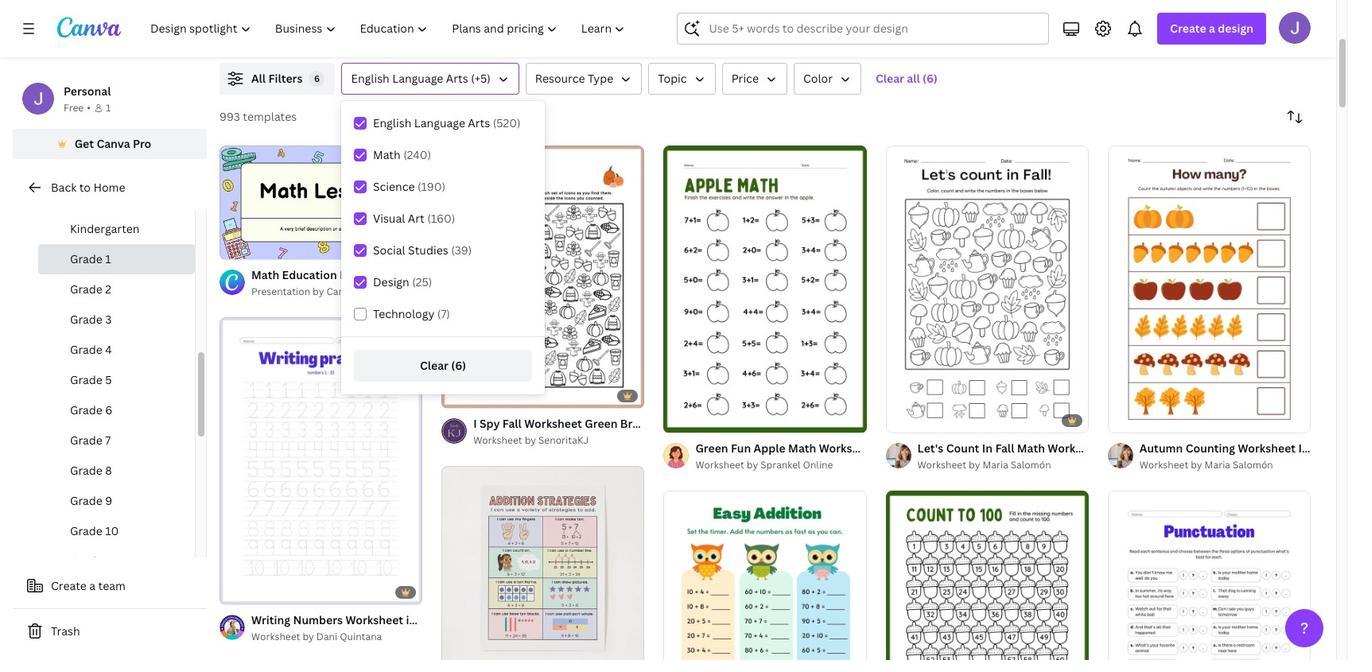 Task type: vqa. For each thing, say whether or not it's contained in the screenshot.
Timer
no



Task type: describe. For each thing, give the bounding box(es) containing it.
worksheet by dani quintana link
[[251, 629, 423, 645]]

simple
[[492, 612, 529, 628]]

english for english language arts (520)
[[373, 115, 412, 130]]

design
[[373, 274, 410, 290]]

social studies (39)
[[373, 243, 472, 258]]

templates
[[243, 109, 297, 124]]

studies
[[408, 243, 448, 258]]

grade 4
[[70, 342, 112, 357]]

science
[[373, 179, 415, 194]]

writing
[[251, 612, 291, 628]]

0 horizontal spatial 6
[[105, 403, 112, 418]]

1 for 1
[[106, 101, 111, 115]]

by inside i spy fall worksheet green brown worksheet by senoritakj
[[525, 434, 536, 447]]

sprankel
[[761, 458, 801, 472]]

let's count in fall math worksheet in monochromatic illustrative style image
[[886, 146, 1089, 433]]

grade 11
[[70, 554, 117, 569]]

grade for grade 10
[[70, 523, 103, 539]]

grade 6
[[70, 403, 112, 418]]

grade for grade 2
[[70, 282, 103, 297]]

language for (520)
[[414, 115, 465, 130]]

Search search field
[[709, 14, 1039, 44]]

english language arts (+5)
[[351, 71, 491, 86]]

2 salomón from the left
[[1233, 458, 1273, 472]]

numbers
[[293, 612, 343, 628]]

(6) inside clear (6) button
[[451, 358, 466, 373]]

back
[[51, 180, 77, 195]]

visual art (160)
[[373, 211, 455, 226]]

resource type
[[535, 71, 614, 86]]

9
[[105, 493, 112, 508]]

english for english language arts (+5)
[[351, 71, 390, 86]]

1 worksheet by maria salomón from the left
[[918, 458, 1051, 472]]

white
[[457, 612, 489, 628]]

in
[[406, 612, 416, 628]]

presentation by canva creative studio
[[251, 285, 428, 298]]

(160)
[[427, 211, 455, 226]]

(7)
[[437, 306, 450, 321]]

grade 3
[[70, 312, 112, 327]]

(+5)
[[471, 71, 491, 86]]

personal
[[64, 84, 111, 99]]

993 templates
[[220, 109, 297, 124]]

all
[[907, 71, 920, 86]]

kindergarten link
[[38, 214, 195, 244]]

grade 10
[[70, 523, 119, 539]]

(39)
[[451, 243, 472, 258]]

quintana
[[340, 630, 382, 643]]

english language arts (+5) button
[[342, 63, 519, 95]]

math education presentation skeleton in a purple white black lined style image
[[220, 145, 423, 260]]

resource type button
[[526, 63, 642, 95]]

a for design
[[1209, 21, 1215, 36]]

1 vertical spatial 2
[[1137, 414, 1142, 426]]

presentation
[[251, 285, 310, 298]]

school
[[92, 191, 128, 206]]

grade for grade 7
[[70, 433, 103, 448]]

2 worksheet by maria salomón from the left
[[1140, 458, 1273, 472]]

i spy fall worksheet green brown image
[[442, 146, 645, 408]]

create for create a team
[[51, 578, 87, 593]]

blue and green playful easy addition worksheet image
[[664, 491, 867, 660]]

2 worksheet by maria salomón link from the left
[[1140, 457, 1311, 473]]

(6) inside clear all (6) button
[[923, 71, 938, 86]]

all
[[251, 71, 266, 86]]

price
[[732, 71, 759, 86]]

pre-school link
[[38, 184, 195, 214]]

trash link
[[13, 616, 207, 648]]

0 vertical spatial math
[[373, 147, 401, 162]]

color button
[[794, 63, 862, 95]]

type
[[588, 71, 614, 86]]

color
[[803, 71, 833, 86]]

(190)
[[418, 179, 446, 194]]

clear for clear (6)
[[420, 358, 449, 373]]

a for team
[[89, 578, 96, 593]]

$
[[406, 241, 411, 253]]

technology (7)
[[373, 306, 450, 321]]

1 of 2 link
[[1108, 146, 1311, 433]]

by inside green fun apple math worksheet worksheet by sprankel online
[[747, 458, 758, 472]]

grade for grade 8
[[70, 463, 103, 478]]

clear all (6)
[[876, 71, 938, 86]]

i spy fall worksheet green brown link
[[473, 416, 655, 433]]

social
[[373, 243, 405, 258]]

language for (+5)
[[392, 71, 443, 86]]

6 filter options selected element
[[309, 71, 325, 87]]

green fun count to 100 math worksheet set image
[[886, 491, 1089, 660]]

back to home
[[51, 180, 125, 195]]

spy
[[480, 416, 500, 431]]

create a team
[[51, 578, 126, 593]]

1 of 14 link
[[220, 145, 423, 260]]

grade 5
[[70, 372, 112, 387]]

green inside green fun apple math worksheet worksheet by sprankel online
[[696, 441, 728, 456]]

math inside green fun apple math worksheet worksheet by sprankel online
[[788, 441, 816, 456]]

visual
[[373, 211, 405, 226]]

back to home link
[[13, 172, 207, 204]]

grade for grade 3
[[70, 312, 103, 327]]

grade for grade 6
[[70, 403, 103, 418]]

1 of 14
[[231, 240, 258, 252]]

grade 10 link
[[38, 516, 195, 547]]

get canva pro
[[75, 136, 151, 151]]

create a design button
[[1158, 13, 1266, 45]]

clear all (6) button
[[868, 63, 946, 95]]

writing numbers worksheet in purple white simple style image
[[220, 317, 423, 604]]

create for create a design
[[1170, 21, 1207, 36]]

11
[[105, 554, 117, 569]]

14
[[248, 240, 258, 252]]

grade 5 link
[[38, 365, 195, 395]]

(25)
[[412, 274, 432, 290]]

5
[[105, 372, 112, 387]]

topic button
[[649, 63, 716, 95]]

green fun apple math worksheet image
[[664, 146, 867, 433]]

1 of 2
[[1119, 414, 1142, 426]]

jacob simon image
[[1279, 12, 1311, 44]]

presentation by canva creative studio link
[[251, 284, 428, 300]]

canva inside presentation by canva creative studio link
[[326, 285, 355, 298]]

apple
[[754, 441, 786, 456]]



Task type: locate. For each thing, give the bounding box(es) containing it.
canva left the "creative"
[[326, 285, 355, 298]]

1 horizontal spatial salomón
[[1233, 458, 1273, 472]]

get canva pro button
[[13, 129, 207, 159]]

0 vertical spatial of
[[237, 240, 246, 252]]

by
[[313, 285, 324, 298], [525, 434, 536, 447], [747, 458, 758, 472], [969, 458, 980, 472], [1191, 458, 1203, 472], [303, 630, 314, 643]]

Sort by button
[[1279, 101, 1311, 133]]

arts for (+5)
[[446, 71, 468, 86]]

1 vertical spatial create
[[51, 578, 87, 593]]

a inside create a team "button"
[[89, 578, 96, 593]]

autumn counting worksheet in brown and orange illustrative style image
[[1108, 146, 1311, 433]]

a
[[1209, 21, 1215, 36], [89, 578, 96, 593]]

grade inside grade 2 link
[[70, 282, 103, 297]]

•
[[87, 101, 91, 115]]

1 vertical spatial of
[[1126, 414, 1135, 426]]

0 vertical spatial english
[[351, 71, 390, 86]]

1 vertical spatial clear
[[420, 358, 449, 373]]

purple
[[419, 612, 455, 628]]

fall
[[503, 416, 522, 431]]

grade 11 link
[[38, 547, 195, 577]]

6 grade from the top
[[70, 403, 103, 418]]

grade left 10
[[70, 523, 103, 539]]

arts for (520)
[[468, 115, 490, 130]]

1 horizontal spatial clear
[[876, 71, 904, 86]]

4
[[105, 342, 112, 357]]

art
[[408, 211, 425, 226]]

to
[[79, 180, 91, 195]]

0 horizontal spatial salomón
[[1011, 458, 1051, 472]]

10
[[105, 523, 119, 539]]

0 vertical spatial clear
[[876, 71, 904, 86]]

clear inside clear all (6) button
[[876, 71, 904, 86]]

clear left all
[[876, 71, 904, 86]]

1 vertical spatial green
[[696, 441, 728, 456]]

1 horizontal spatial worksheet by maria salomón
[[1140, 458, 1273, 472]]

8 grade from the top
[[70, 463, 103, 478]]

canva left the pro
[[97, 136, 130, 151]]

1 vertical spatial a
[[89, 578, 96, 593]]

grade left 7
[[70, 433, 103, 448]]

team
[[98, 578, 126, 593]]

2 grade from the top
[[70, 282, 103, 297]]

math (240)
[[373, 147, 431, 162]]

brown
[[620, 416, 655, 431]]

english down top level navigation element
[[351, 71, 390, 86]]

studio
[[398, 285, 428, 298]]

of
[[237, 240, 246, 252], [1126, 414, 1135, 426]]

10 grade from the top
[[70, 523, 103, 539]]

1 for 1 of 14
[[231, 240, 235, 252]]

online
[[803, 458, 833, 472]]

arts left (520)
[[468, 115, 490, 130]]

9 grade from the top
[[70, 493, 103, 508]]

worksheet by maria salomón
[[918, 458, 1051, 472], [1140, 458, 1273, 472]]

0 vertical spatial 6
[[314, 72, 320, 84]]

clear inside clear (6) button
[[420, 358, 449, 373]]

create left design
[[1170, 21, 1207, 36]]

grade inside grade 5 link
[[70, 372, 103, 387]]

get
[[75, 136, 94, 151]]

2 maria from the left
[[1205, 458, 1231, 472]]

topic
[[658, 71, 687, 86]]

punctuation worksheet in purple simple modern style image
[[1108, 491, 1311, 660]]

1 vertical spatial 6
[[105, 403, 112, 418]]

english up math (240)
[[373, 115, 412, 130]]

pre-school
[[70, 191, 128, 206]]

1 horizontal spatial worksheet by maria salomón link
[[1140, 457, 1311, 473]]

of for worksheet by maria salomón
[[1126, 414, 1135, 426]]

grade 9 link
[[38, 486, 195, 516]]

0 horizontal spatial of
[[237, 240, 246, 252]]

language inside button
[[392, 71, 443, 86]]

i
[[473, 416, 477, 431]]

1 grade from the top
[[70, 251, 103, 266]]

green fun apple math worksheet worksheet by sprankel online
[[696, 441, 877, 472]]

0 vertical spatial canva
[[97, 136, 130, 151]]

salomón
[[1011, 458, 1051, 472], [1233, 458, 1273, 472]]

1 vertical spatial (6)
[[451, 358, 466, 373]]

1 horizontal spatial canva
[[326, 285, 355, 298]]

design (25)
[[373, 274, 432, 290]]

1 horizontal spatial (6)
[[923, 71, 938, 86]]

0 horizontal spatial maria
[[983, 458, 1009, 472]]

0 horizontal spatial a
[[89, 578, 96, 593]]

resource
[[535, 71, 585, 86]]

5 grade from the top
[[70, 372, 103, 387]]

1 horizontal spatial create
[[1170, 21, 1207, 36]]

create a team button
[[13, 570, 207, 602]]

worksheet by senoritakj link
[[473, 433, 645, 449]]

7 grade from the top
[[70, 433, 103, 448]]

1 horizontal spatial math
[[788, 441, 816, 456]]

arts left (+5)
[[446, 71, 468, 86]]

creative
[[357, 285, 396, 298]]

grade for grade 5
[[70, 372, 103, 387]]

0 vertical spatial arts
[[446, 71, 468, 86]]

grade inside grade 3 link
[[70, 312, 103, 327]]

language up "english language arts (520)"
[[392, 71, 443, 86]]

by inside writing numbers worksheet in purple white simple style worksheet by dani quintana
[[303, 630, 314, 643]]

of for presentation by canva creative studio
[[237, 240, 246, 252]]

1 vertical spatial arts
[[468, 115, 490, 130]]

maria for 2nd the worksheet by maria salomón link from the left
[[1205, 458, 1231, 472]]

1 vertical spatial math
[[788, 441, 816, 456]]

grade inside grade 10 link
[[70, 523, 103, 539]]

0 vertical spatial language
[[392, 71, 443, 86]]

i spy fall worksheet green brown worksheet by senoritakj
[[473, 416, 655, 447]]

grade for grade 11
[[70, 554, 103, 569]]

0 horizontal spatial worksheet by maria salomón
[[918, 458, 1051, 472]]

canva inside get canva pro button
[[97, 136, 130, 151]]

green left brown
[[585, 416, 618, 431]]

6 down 5
[[105, 403, 112, 418]]

0 horizontal spatial worksheet by maria salomón link
[[918, 457, 1089, 473]]

pre-
[[70, 191, 92, 206]]

worksheet
[[524, 416, 582, 431], [473, 434, 522, 447], [819, 441, 877, 456], [696, 458, 745, 472], [918, 458, 967, 472], [1140, 458, 1189, 472], [346, 612, 403, 628], [251, 630, 300, 643]]

math up online
[[788, 441, 816, 456]]

1 inside "link"
[[231, 240, 235, 252]]

grade inside grade 9 link
[[70, 493, 103, 508]]

grade left 8
[[70, 463, 103, 478]]

1 salomón from the left
[[1011, 458, 1051, 472]]

grade inside grade 4 "link"
[[70, 342, 103, 357]]

grade for grade 4
[[70, 342, 103, 357]]

grade inside grade 6 link
[[70, 403, 103, 418]]

english language arts (520)
[[373, 115, 521, 130]]

clear down (7)
[[420, 358, 449, 373]]

kindergarten
[[70, 221, 140, 236]]

1 horizontal spatial green
[[696, 441, 728, 456]]

3
[[105, 312, 112, 327]]

0 horizontal spatial clear
[[420, 358, 449, 373]]

math
[[373, 147, 401, 162], [788, 441, 816, 456]]

style
[[532, 612, 559, 628]]

(240)
[[404, 147, 431, 162]]

grade 4 link
[[38, 335, 195, 365]]

all filters
[[251, 71, 303, 86]]

1 horizontal spatial of
[[1126, 414, 1135, 426]]

price button
[[722, 63, 787, 95]]

grade left 5
[[70, 372, 103, 387]]

technology
[[373, 306, 435, 321]]

clear (6) button
[[354, 350, 532, 382]]

pastel simple math addition strategies poster image
[[442, 466, 645, 660]]

create inside dropdown button
[[1170, 21, 1207, 36]]

1 horizontal spatial 6
[[314, 72, 320, 84]]

grade left 4
[[70, 342, 103, 357]]

green
[[585, 416, 618, 431], [696, 441, 728, 456]]

grade inside grade 8 "link"
[[70, 463, 103, 478]]

grade up grade 2
[[70, 251, 103, 266]]

1 worksheet by maria salomón link from the left
[[918, 457, 1089, 473]]

8
[[105, 463, 112, 478]]

grade 9
[[70, 493, 112, 508]]

0 vertical spatial (6)
[[923, 71, 938, 86]]

clear
[[876, 71, 904, 86], [420, 358, 449, 373]]

a inside the "create a design" dropdown button
[[1209, 21, 1215, 36]]

3 grade from the top
[[70, 312, 103, 327]]

0 vertical spatial create
[[1170, 21, 1207, 36]]

2
[[105, 282, 111, 297], [1137, 414, 1142, 426]]

grade down grade 1
[[70, 282, 103, 297]]

grade for grade 9
[[70, 493, 103, 508]]

0 vertical spatial 2
[[105, 282, 111, 297]]

0 vertical spatial green
[[585, 416, 618, 431]]

arts
[[446, 71, 468, 86], [468, 115, 490, 130]]

of inside "link"
[[237, 240, 246, 252]]

0 horizontal spatial (6)
[[451, 358, 466, 373]]

clear for clear all (6)
[[876, 71, 904, 86]]

writing numbers worksheet in purple white simple style link
[[251, 612, 559, 629]]

0 horizontal spatial canva
[[97, 136, 130, 151]]

design
[[1218, 21, 1254, 36]]

arts inside english language arts (+5) button
[[446, 71, 468, 86]]

grade inside grade 11 link
[[70, 554, 103, 569]]

993
[[220, 109, 240, 124]]

a left team
[[89, 578, 96, 593]]

1 horizontal spatial 2
[[1137, 414, 1142, 426]]

0 vertical spatial a
[[1209, 21, 1215, 36]]

english inside button
[[351, 71, 390, 86]]

worksheet by maria salomón link
[[918, 457, 1089, 473], [1140, 457, 1311, 473]]

1 for 1 of 2
[[1119, 414, 1124, 426]]

english
[[351, 71, 390, 86], [373, 115, 412, 130]]

0 horizontal spatial math
[[373, 147, 401, 162]]

grade 2
[[70, 282, 111, 297]]

6
[[314, 72, 320, 84], [105, 403, 112, 418]]

1
[[106, 101, 111, 115], [231, 240, 235, 252], [105, 251, 111, 266], [1119, 414, 1124, 426]]

grade left 3
[[70, 312, 103, 327]]

1 maria from the left
[[983, 458, 1009, 472]]

dani
[[316, 630, 337, 643]]

grade up grade 7
[[70, 403, 103, 418]]

filters
[[268, 71, 303, 86]]

maria for 1st the worksheet by maria salomón link
[[983, 458, 1009, 472]]

1 horizontal spatial a
[[1209, 21, 1215, 36]]

math left (240)
[[373, 147, 401, 162]]

green left fun on the bottom of page
[[696, 441, 728, 456]]

None search field
[[677, 13, 1050, 45]]

4 grade from the top
[[70, 342, 103, 357]]

a left design
[[1209, 21, 1215, 36]]

grade up create a team in the left bottom of the page
[[70, 554, 103, 569]]

1 horizontal spatial maria
[[1205, 458, 1231, 472]]

create a design
[[1170, 21, 1254, 36]]

language
[[392, 71, 443, 86], [414, 115, 465, 130]]

create down grade 11
[[51, 578, 87, 593]]

language up (240)
[[414, 115, 465, 130]]

1 vertical spatial english
[[373, 115, 412, 130]]

6 right the filters
[[314, 72, 320, 84]]

green inside i spy fall worksheet green brown worksheet by senoritakj
[[585, 416, 618, 431]]

0 horizontal spatial create
[[51, 578, 87, 593]]

grade left 9
[[70, 493, 103, 508]]

11 grade from the top
[[70, 554, 103, 569]]

0 horizontal spatial 2
[[105, 282, 111, 297]]

grade 8 link
[[38, 456, 195, 486]]

writing numbers worksheet in purple white simple style worksheet by dani quintana
[[251, 612, 559, 643]]

free
[[64, 101, 84, 115]]

create inside "button"
[[51, 578, 87, 593]]

1 vertical spatial language
[[414, 115, 465, 130]]

grade for grade 1
[[70, 251, 103, 266]]

maria
[[983, 458, 1009, 472], [1205, 458, 1231, 472]]

1 vertical spatial canva
[[326, 285, 355, 298]]

grade inside grade 7 'link'
[[70, 433, 103, 448]]

top level navigation element
[[140, 13, 639, 45]]

0 horizontal spatial green
[[585, 416, 618, 431]]



